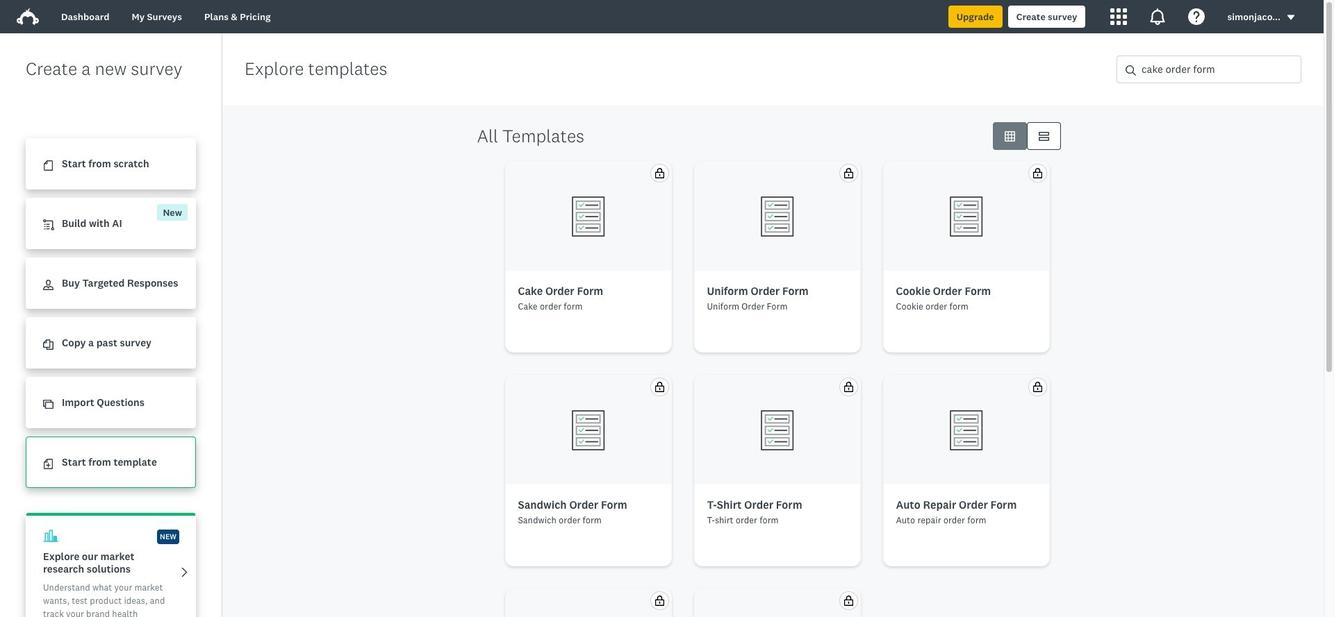 Task type: locate. For each thing, give the bounding box(es) containing it.
help icon image
[[1188, 8, 1205, 25]]

lock image for t-shirt order form image on the right bottom of page
[[843, 382, 854, 393]]

textboxmultiple image
[[1038, 131, 1049, 141]]

lock image for the cookie order form image
[[1032, 168, 1043, 179]]

products icon image
[[1111, 8, 1127, 25], [1111, 8, 1127, 25]]

lock image
[[654, 168, 665, 179], [843, 168, 854, 179], [1032, 168, 1043, 179], [654, 382, 665, 393], [843, 382, 854, 393], [1032, 382, 1043, 393], [654, 596, 665, 607]]

lock image for uniform order form image
[[843, 168, 854, 179]]

brand logo image
[[17, 6, 39, 28], [17, 8, 39, 25]]

document image
[[43, 161, 54, 171]]

notification center icon image
[[1150, 8, 1166, 25]]

grid image
[[1004, 131, 1015, 141]]

documentclone image
[[43, 340, 54, 350]]

1 brand logo image from the top
[[17, 6, 39, 28]]

Search templates field
[[1136, 56, 1301, 83]]

dropdown arrow icon image
[[1286, 13, 1296, 22], [1287, 15, 1295, 20]]



Task type: describe. For each thing, give the bounding box(es) containing it.
chevronright image
[[179, 567, 190, 578]]

2 brand logo image from the top
[[17, 8, 39, 25]]

lock image for sandwich order form "image"
[[654, 382, 665, 393]]

documentplus image
[[43, 459, 54, 470]]

uniform order form image
[[755, 194, 799, 239]]

t-shirt order form image
[[755, 408, 799, 453]]

cookie order form image
[[944, 194, 988, 239]]

lock image for "cake order form" image
[[654, 168, 665, 179]]

cake order form image
[[566, 194, 610, 239]]

sandwich order form image
[[566, 408, 610, 453]]

auto repair order form image
[[944, 408, 988, 453]]

search image
[[1126, 65, 1136, 76]]

user image
[[43, 280, 54, 291]]

clone image
[[43, 400, 54, 410]]

lock image for auto repair order form image
[[1032, 382, 1043, 393]]

lock image
[[843, 596, 854, 607]]



Task type: vqa. For each thing, say whether or not it's contained in the screenshot.
Search templates field at the right of the page
yes



